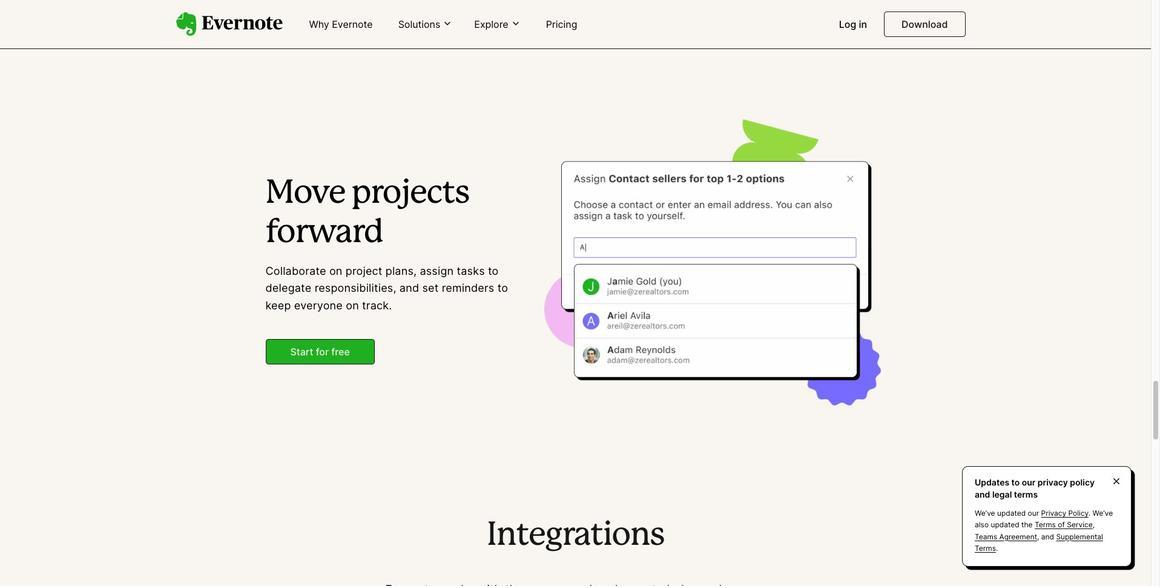 Task type: describe. For each thing, give the bounding box(es) containing it.
supplemental terms link
[[975, 532, 1104, 553]]

and inside terms of service , teams agreement , and
[[1042, 532, 1055, 541]]

we've inside . we've also updated the
[[1093, 509, 1114, 518]]

solutions
[[398, 18, 441, 30]]

supplemental
[[1057, 532, 1104, 541]]

privacy
[[1038, 477, 1069, 488]]

0 horizontal spatial ,
[[1038, 532, 1040, 541]]

terms inside supplemental terms
[[975, 544, 997, 553]]

of
[[1059, 521, 1066, 530]]

updates
[[975, 477, 1010, 488]]

evernote logo image
[[176, 12, 283, 36]]

updates to our privacy policy and legal terms
[[975, 477, 1095, 500]]

tasks
[[457, 265, 485, 277]]

1 horizontal spatial on
[[346, 299, 359, 312]]

teams agreement link
[[975, 532, 1038, 541]]

download
[[902, 18, 948, 30]]

free
[[332, 346, 350, 358]]

service
[[1068, 521, 1093, 530]]

. we've also updated the
[[975, 509, 1114, 530]]

and inside updates to our privacy policy and legal terms
[[975, 489, 991, 500]]

0 vertical spatial to
[[488, 265, 499, 277]]

keep
[[266, 299, 291, 312]]

why evernote link
[[302, 13, 380, 36]]

why
[[309, 18, 329, 30]]

. for .
[[997, 544, 999, 553]]

evernote
[[332, 18, 373, 30]]

supplemental terms
[[975, 532, 1104, 553]]

download link
[[885, 12, 966, 37]]

collaborate on project plans, assign tasks to delegate responsibilities, and set reminders to keep everyone on track.
[[266, 265, 508, 312]]

reminders
[[442, 282, 495, 295]]

privacy
[[1042, 509, 1067, 518]]

teams
[[975, 532, 998, 541]]

explore button
[[471, 17, 524, 31]]

set
[[423, 282, 439, 295]]

to inside updates to our privacy policy and legal terms
[[1012, 477, 1020, 488]]

start
[[291, 346, 314, 358]]

terms
[[1015, 489, 1039, 500]]

for
[[316, 346, 329, 358]]

track.
[[362, 299, 392, 312]]

move projects forward
[[266, 179, 469, 248]]

agreement
[[1000, 532, 1038, 541]]

privacy policy link
[[1042, 509, 1089, 518]]

everyone
[[294, 299, 343, 312]]

1 vertical spatial to
[[498, 282, 508, 295]]

policy
[[1071, 477, 1095, 488]]

terms of service , teams agreement , and
[[975, 521, 1095, 541]]

log in link
[[832, 13, 875, 36]]



Task type: vqa. For each thing, say whether or not it's contained in the screenshot.
'individuals'
no



Task type: locate. For each thing, give the bounding box(es) containing it.
and down plans,
[[400, 282, 419, 295]]

0 vertical spatial our
[[1023, 477, 1036, 488]]

1 vertical spatial updated
[[991, 521, 1020, 530]]

0 horizontal spatial we've
[[975, 509, 996, 518]]

policy
[[1069, 509, 1089, 518]]

start for free link
[[266, 339, 375, 365]]

1 vertical spatial our
[[1028, 509, 1040, 518]]

0 horizontal spatial terms
[[975, 544, 997, 553]]

log
[[840, 18, 857, 30]]

teams-manager screen image
[[266, 0, 607, 22]]

forward
[[266, 218, 383, 248]]

2 vertical spatial and
[[1042, 532, 1055, 541]]

and down . we've also updated the on the right
[[1042, 532, 1055, 541]]

updated up teams agreement link
[[991, 521, 1020, 530]]

to up "terms" at right bottom
[[1012, 477, 1020, 488]]

project
[[346, 265, 383, 277]]

on up 'responsibilities,'
[[330, 265, 343, 277]]

we've up also
[[975, 509, 996, 518]]

2 vertical spatial to
[[1012, 477, 1020, 488]]

to
[[488, 265, 499, 277], [498, 282, 508, 295], [1012, 477, 1020, 488]]

updated
[[998, 509, 1026, 518], [991, 521, 1020, 530]]

terms
[[1035, 521, 1057, 530], [975, 544, 997, 553]]

we've updated our privacy policy
[[975, 509, 1089, 518]]

1 horizontal spatial we've
[[1093, 509, 1114, 518]]

1 vertical spatial terms
[[975, 544, 997, 553]]

we've right policy
[[1093, 509, 1114, 518]]

log in
[[840, 18, 868, 30]]

solutions button
[[395, 17, 456, 31]]

plans,
[[386, 265, 417, 277]]

. down teams agreement link
[[997, 544, 999, 553]]

0 vertical spatial and
[[400, 282, 419, 295]]

2 horizontal spatial and
[[1042, 532, 1055, 541]]

projects
[[352, 179, 469, 209]]

terms down privacy
[[1035, 521, 1057, 530]]

updated inside . we've also updated the
[[991, 521, 1020, 530]]

we've
[[975, 509, 996, 518], [1093, 509, 1114, 518]]

1 horizontal spatial ,
[[1093, 521, 1095, 530]]

to right reminders
[[498, 282, 508, 295]]

updated up the
[[998, 509, 1026, 518]]

on down 'responsibilities,'
[[346, 299, 359, 312]]

responsibilities,
[[315, 282, 397, 295]]

. for . we've also updated the
[[1089, 509, 1091, 518]]

. inside . we've also updated the
[[1089, 509, 1091, 518]]

also
[[975, 521, 989, 530]]

. up service
[[1089, 509, 1091, 518]]

the
[[1022, 521, 1033, 530]]

assign-tasks screen image
[[545, 119, 886, 420]]

to right tasks
[[488, 265, 499, 277]]

, down . we've also updated the on the right
[[1038, 532, 1040, 541]]

delegate
[[266, 282, 312, 295]]

and inside collaborate on project plans, assign tasks to delegate responsibilities, and set reminders to keep everyone on track.
[[400, 282, 419, 295]]

, up supplemental
[[1093, 521, 1095, 530]]

our for privacy
[[1028, 509, 1040, 518]]

start for free
[[291, 346, 350, 358]]

0 vertical spatial terms
[[1035, 521, 1057, 530]]

and
[[400, 282, 419, 295], [975, 489, 991, 500], [1042, 532, 1055, 541]]

our
[[1023, 477, 1036, 488], [1028, 509, 1040, 518]]

our for privacy
[[1023, 477, 1036, 488]]

in
[[859, 18, 868, 30]]

1 vertical spatial and
[[975, 489, 991, 500]]

0 vertical spatial .
[[1089, 509, 1091, 518]]

,
[[1093, 521, 1095, 530], [1038, 532, 1040, 541]]

0 horizontal spatial .
[[997, 544, 999, 553]]

1 horizontal spatial .
[[1089, 509, 1091, 518]]

1 horizontal spatial terms
[[1035, 521, 1057, 530]]

1 horizontal spatial and
[[975, 489, 991, 500]]

assign
[[420, 265, 454, 277]]

1 vertical spatial .
[[997, 544, 999, 553]]

1 we've from the left
[[975, 509, 996, 518]]

terms down teams
[[975, 544, 997, 553]]

pricing link
[[539, 13, 585, 36]]

1 vertical spatial ,
[[1038, 532, 1040, 541]]

terms of service link
[[1035, 521, 1093, 530]]

0 horizontal spatial and
[[400, 282, 419, 295]]

on
[[330, 265, 343, 277], [346, 299, 359, 312]]

our up the
[[1028, 509, 1040, 518]]

our up "terms" at right bottom
[[1023, 477, 1036, 488]]

our inside updates to our privacy policy and legal terms
[[1023, 477, 1036, 488]]

and down updates
[[975, 489, 991, 500]]

why evernote
[[309, 18, 373, 30]]

0 vertical spatial ,
[[1093, 521, 1095, 530]]

0 horizontal spatial on
[[330, 265, 343, 277]]

legal
[[993, 489, 1013, 500]]

.
[[1089, 509, 1091, 518], [997, 544, 999, 553]]

explore
[[475, 18, 509, 30]]

collaborate
[[266, 265, 326, 277]]

1 vertical spatial on
[[346, 299, 359, 312]]

terms inside terms of service , teams agreement , and
[[1035, 521, 1057, 530]]

0 vertical spatial on
[[330, 265, 343, 277]]

integrations
[[487, 521, 665, 552]]

0 vertical spatial updated
[[998, 509, 1026, 518]]

pricing
[[546, 18, 578, 30]]

move
[[266, 179, 345, 209]]

2 we've from the left
[[1093, 509, 1114, 518]]



